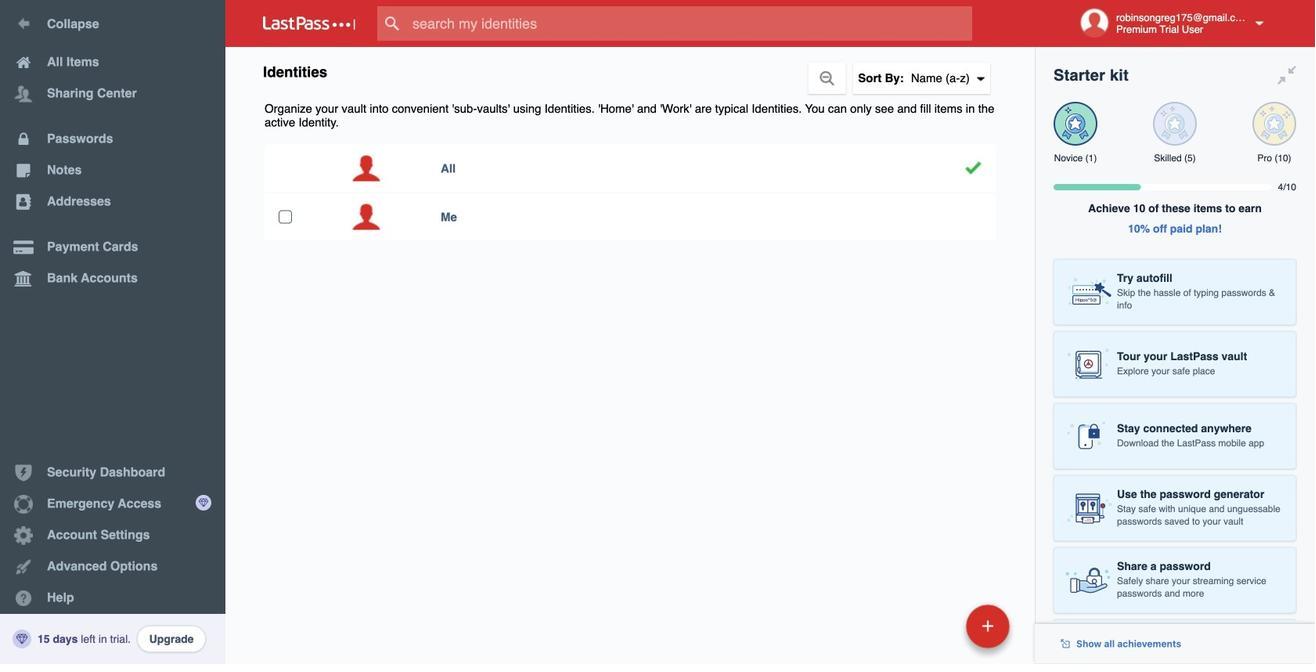 Task type: locate. For each thing, give the bounding box(es) containing it.
main navigation navigation
[[0, 0, 226, 664]]

lastpass image
[[263, 16, 356, 31]]

new item navigation
[[961, 600, 1020, 664]]

Search search field
[[378, 6, 1003, 41]]



Task type: describe. For each thing, give the bounding box(es) containing it.
vault options navigation
[[226, 47, 1036, 94]]

new item image
[[983, 621, 994, 632]]

search my identities text field
[[378, 6, 1003, 41]]



Task type: vqa. For each thing, say whether or not it's contained in the screenshot.
'Search' search box
yes



